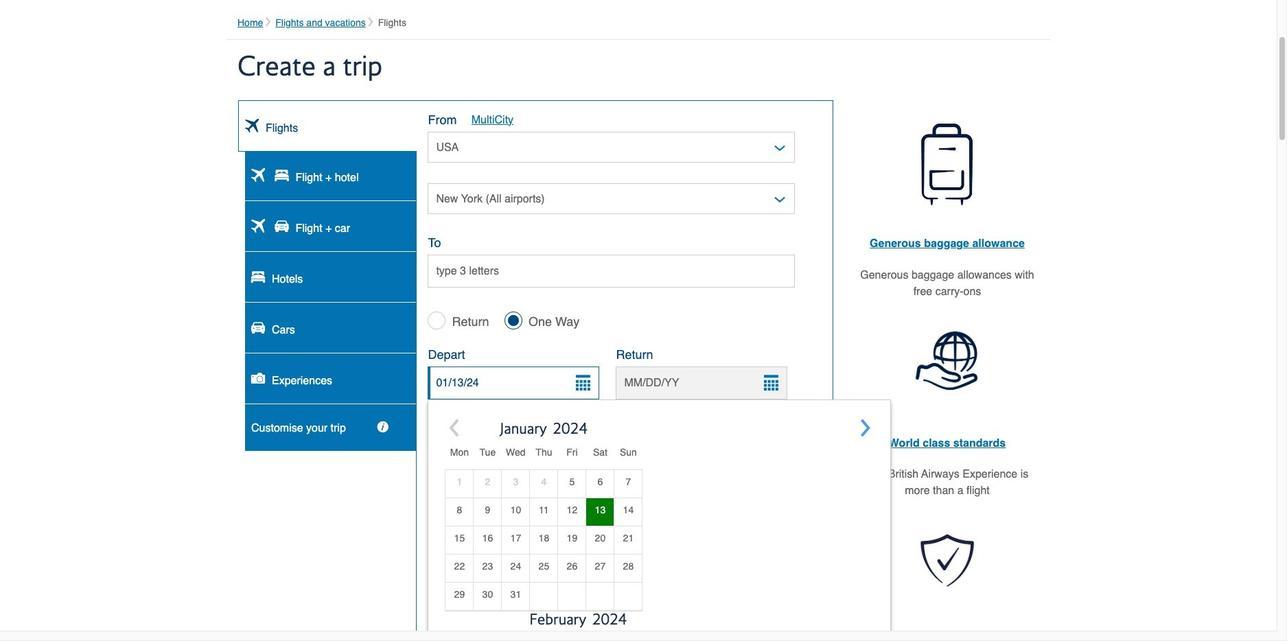 Task type: vqa. For each thing, say whether or not it's contained in the screenshot.
submit
no



Task type: locate. For each thing, give the bounding box(es) containing it.
tab list
[[238, 100, 417, 451]]

type 3 letters search field
[[428, 255, 795, 288]]

baggage icon. image
[[856, 109, 1040, 212]]

MM/DD/YY text field
[[428, 367, 600, 400]]

cell
[[558, 498, 586, 526], [586, 498, 615, 526], [530, 583, 558, 611], [558, 583, 586, 611], [586, 583, 615, 611], [615, 583, 643, 611], [446, 611, 474, 612], [474, 611, 502, 612], [502, 611, 530, 612], [530, 611, 558, 612], [558, 611, 586, 612], [586, 611, 615, 612], [615, 611, 643, 612]]

row
[[446, 447, 643, 470], [446, 470, 643, 498], [446, 498, 643, 526], [446, 526, 643, 555], [446, 555, 643, 583], [446, 583, 643, 611], [446, 611, 643, 612], [480, 638, 677, 641]]



Task type: describe. For each thing, give the bounding box(es) containing it.
icon of hand holding globe. image
[[856, 308, 1040, 412]]

icon of shield with a tick inside it. image
[[856, 508, 1040, 611]]

MM/DD/YY text field
[[616, 367, 788, 400]]



